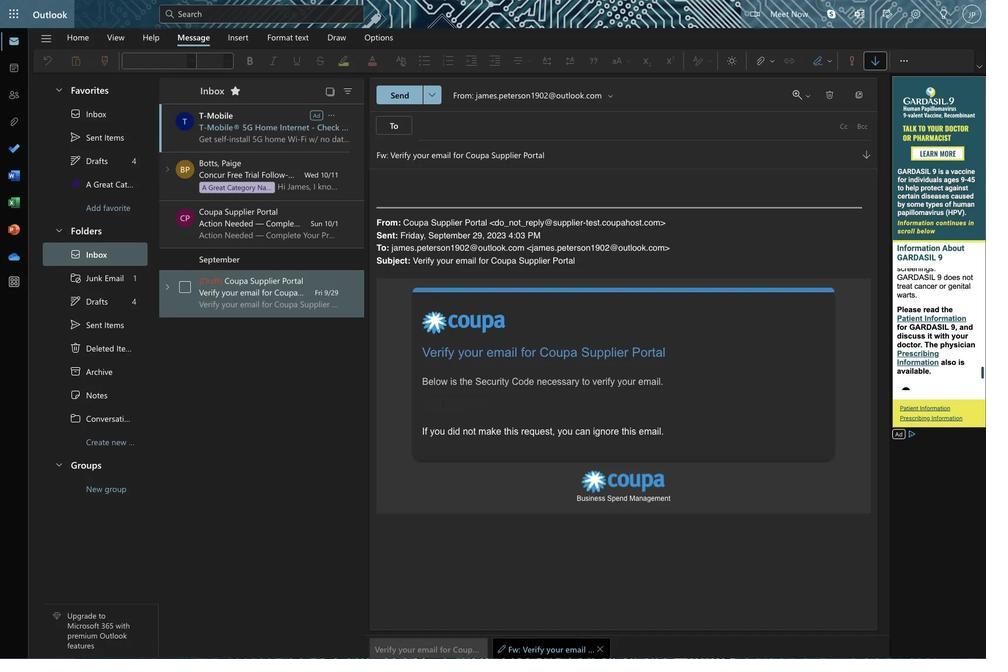 Task type: vqa. For each thing, say whether or not it's contained in the screenshot.
more
no



Task type: describe. For each thing, give the bounding box(es) containing it.
 for  dropdown button
[[977, 64, 983, 70]]

 button
[[931, 0, 959, 30]]

Font size text field
[[197, 54, 224, 68]]

 for 
[[70, 155, 81, 166]]

options button
[[356, 28, 402, 46]]

 tree item
[[43, 383, 148, 407]]

 for verify your email for coupa supplier portal
[[163, 282, 172, 292]]

group
[[105, 483, 127, 494]]

format text button
[[259, 28, 318, 46]]

folder
[[129, 436, 150, 447]]

code
[[512, 376, 535, 387]]

4:03
[[509, 230, 526, 240]]

portal inside button
[[512, 644, 535, 654]]

 tree item
[[43, 407, 162, 430]]

Select a conversation checkbox
[[176, 160, 199, 179]]

verify your email for coupa supplier portal button
[[370, 638, 535, 659]]

 tree item for 
[[43, 289, 148, 313]]

<do_not_reply@supplier-
[[490, 217, 586, 228]]

 sent items for 2nd  tree item
[[70, 319, 124, 330]]

inbox inside inbox 
[[200, 84, 224, 97]]

if you did not make this request, you can ignore this email.
[[422, 426, 664, 436]]

action
[[199, 218, 223, 229]]

inbox for first  tree item from the top of the 743816 application
[[86, 108, 106, 119]]

coupa supplier portal
[[199, 206, 278, 217]]

notes
[[86, 390, 108, 400]]

left-rail-appbar navigation
[[2, 28, 26, 271]]

needed
[[225, 218, 253, 229]]

 inside groups tree item
[[54, 460, 64, 469]]

1 horizontal spatial your
[[342, 122, 359, 132]]

up
[[288, 169, 299, 180]]

cc
[[841, 121, 848, 131]]

 inside folders tree item
[[54, 225, 64, 235]]

excel image
[[8, 197, 20, 209]]

select a conversation image
[[179, 281, 191, 293]]

folders
[[71, 224, 102, 236]]

 button
[[818, 0, 846, 28]]

Add a subject text field
[[370, 145, 853, 164]]

1 horizontal spatial 
[[899, 55, 911, 67]]


[[813, 55, 824, 67]]

 button
[[35, 29, 58, 49]]

 button
[[846, 0, 874, 30]]

 deleted items
[[70, 342, 136, 354]]

calendar image
[[8, 63, 20, 74]]

create new folder
[[86, 436, 150, 447]]

2 sent from the top
[[86, 319, 102, 330]]

folders tree item
[[43, 219, 148, 243]]

upgrade to microsoft 365 with premium outlook features
[[67, 611, 130, 650]]

 button for favorites
[[49, 79, 69, 100]]

 a great category name
[[70, 178, 172, 190]]

add favorite
[[86, 202, 131, 213]]

basic text group
[[122, 49, 681, 73]]

great inside  a great category name
[[94, 179, 113, 189]]

 for second  tree item from the top of the 743816 application
[[70, 248, 81, 260]]

 button
[[596, 641, 605, 657]]

1 vertical spatial verify your email for coupa supplier portal
[[422, 345, 666, 359]]

did
[[448, 426, 461, 436]]

your inside button
[[399, 644, 416, 654]]

 inbox for first  tree item from the top of the 743816 application
[[70, 108, 106, 120]]

2 this from the left
[[622, 426, 637, 436]]

favorite
[[103, 202, 131, 213]]


[[827, 9, 837, 19]]

1
[[133, 272, 137, 283]]

for inside message list list box
[[262, 287, 272, 298]]

features
[[67, 640, 94, 650]]

mail image
[[8, 36, 20, 47]]

to
[[390, 120, 399, 131]]

people image
[[8, 90, 20, 101]]

new group tree item
[[43, 477, 148, 500]]

 conversation history
[[70, 413, 162, 424]]

bcc button
[[854, 117, 872, 135]]

email
[[105, 272, 124, 283]]

 button down message button
[[188, 53, 197, 69]]

0 vertical spatial james.peterson1902@outlook.com
[[476, 89, 602, 100]]

t-mobile
[[199, 110, 233, 121]]

Font text field
[[122, 54, 187, 68]]

 button
[[721, 52, 744, 70]]

29,
[[473, 230, 485, 240]]


[[912, 9, 921, 19]]

home button
[[58, 28, 98, 46]]

[draft] coupa supplier portal
[[199, 275, 304, 286]]

 button
[[423, 86, 442, 104]]

 inside message list list box
[[327, 111, 336, 120]]

 for first  tree item from the top of the 743816 application
[[70, 108, 81, 120]]

category inside message list list box
[[227, 183, 256, 192]]

request,
[[521, 426, 555, 436]]


[[870, 55, 882, 67]]


[[755, 55, 767, 67]]

wed
[[305, 170, 319, 179]]

9/29
[[325, 288, 339, 297]]

from: for coupa
[[377, 217, 401, 228]]

 tree item
[[43, 266, 148, 289]]

2 get from the left
[[429, 218, 441, 229]]

powerpoint image
[[8, 224, 20, 236]]

insert
[[228, 32, 249, 42]]

outlook link
[[33, 0, 67, 28]]

4 for 
[[132, 155, 137, 166]]

deleted
[[86, 343, 114, 353]]

name inside message list list box
[[258, 183, 276, 192]]

management
[[630, 494, 671, 502]]

 
[[755, 55, 776, 67]]

to:
[[377, 243, 389, 253]]

inbox for second  tree item from the top of the 743816 application
[[86, 249, 107, 260]]

september inside heading
[[199, 254, 240, 264]]

favorites
[[71, 83, 109, 96]]

 fw: verify your email for coupa supplier portal
[[498, 644, 683, 654]]

more apps image
[[8, 277, 20, 288]]

 button
[[322, 83, 339, 99]]

2  tree item from the top
[[43, 313, 148, 336]]

new
[[86, 483, 102, 494]]


[[70, 272, 81, 284]]

upgrade
[[67, 611, 97, 621]]

drafts for 
[[86, 296, 108, 307]]

 button
[[864, 52, 888, 70]]

 tree item
[[43, 172, 172, 196]]

 tree item
[[43, 360, 148, 383]]

september heading
[[159, 248, 364, 270]]

test.coupahost.com>
[[586, 217, 666, 228]]

to inside upgrade to microsoft 365 with premium outlook features
[[99, 611, 106, 621]]

clipboard group
[[36, 49, 117, 73]]


[[70, 389, 81, 401]]

your inside from: coupa supplier portal <do_not_reply@supplier-test.coupahost.com> sent: friday, september 29, 2023 4:03 pm to: james.peterson1902@outlook.com <james.peterson1902@outlook.com> subject: verify your email for coupa supplier portal
[[437, 255, 454, 265]]

history
[[136, 413, 162, 424]]

files image
[[8, 117, 20, 128]]

1 you from the left
[[430, 426, 445, 436]]

2 email. from the top
[[639, 426, 664, 436]]

make
[[479, 426, 502, 436]]

t
[[183, 116, 187, 127]]

set your advertising preferences image
[[908, 430, 917, 439]]

concur
[[199, 169, 225, 180]]

category inside  a great category name
[[116, 179, 149, 189]]

2  tree item from the top
[[43, 243, 148, 266]]

create new folder tree item
[[43, 430, 150, 454]]

options
[[365, 32, 393, 42]]

0 vertical spatial coupa image
[[422, 311, 506, 335]]

 inside from: james.peterson1902@outlook.com 
[[607, 93, 615, 100]]

message list section
[[159, 75, 483, 659]]

 sent items for second  tree item from the bottom of the 743816 application
[[70, 131, 124, 143]]

 for  popup button
[[429, 91, 436, 98]]

from: james.peterson1902@outlook.com 
[[454, 89, 615, 100]]

premium features image
[[53, 612, 61, 620]]

1 this from the left
[[504, 426, 519, 436]]

sun
[[311, 219, 323, 228]]

a inside  a great category name
[[86, 179, 91, 189]]

t- for mobile®
[[199, 122, 207, 132]]

name inside  a great category name
[[151, 179, 172, 189]]

check
[[317, 122, 340, 132]]

for inside from: coupa supplier portal <do_not_reply@supplier-test.coupahost.com> sent: friday, september 29, 2023 4:03 pm to: james.peterson1902@outlook.com <james.peterson1902@outlook.com> subject: verify your email for coupa supplier portal
[[479, 255, 489, 265]]

friday,
[[401, 230, 426, 240]]

security
[[476, 376, 509, 387]]

paige
[[222, 157, 241, 168]]

 button right font size text box
[[224, 53, 234, 69]]

add favorite tree item
[[43, 196, 148, 219]]

 tree item for 
[[43, 149, 148, 172]]

t-mobile® 5g home internet - check your home's eligibility
[[199, 122, 425, 132]]

 inside the favorites tree item
[[54, 85, 64, 94]]

word image
[[8, 171, 20, 182]]

paid
[[372, 218, 387, 229]]

1  tree item from the top
[[43, 102, 148, 125]]

1 email. from the top
[[639, 376, 664, 387]]

great inside message list list box
[[209, 183, 225, 192]]

home inside button
[[67, 32, 89, 42]]

items for  tree item
[[117, 343, 136, 353]]

 for concur free trial follow-up
[[163, 165, 172, 174]]


[[863, 151, 871, 159]]

favorites tree
[[43, 74, 172, 219]]

 for  deleted items
[[70, 342, 81, 354]]

cc button
[[835, 117, 854, 135]]

not
[[463, 426, 476, 436]]

verify inside message list list box
[[199, 287, 220, 298]]

t mobile image
[[175, 112, 194, 131]]

september inside from: coupa supplier portal <do_not_reply@supplier-test.coupahost.com> sent: friday, september 29, 2023 4:03 pm to: james.peterson1902@outlook.com <james.peterson1902@outlook.com> subject: verify your email for coupa supplier portal
[[429, 230, 471, 240]]

profile
[[322, 218, 345, 229]]

reading pane main content
[[365, 73, 890, 659]]

1 get from the left
[[357, 218, 369, 229]]



Task type: locate. For each thing, give the bounding box(es) containing it.
botts,
[[199, 157, 220, 168]]

t- down t-mobile
[[199, 122, 207, 132]]

you left 'can'
[[558, 426, 573, 436]]

microsoft
[[67, 620, 99, 631]]

0 vertical spatial inbox
[[200, 84, 224, 97]]

1 vertical spatial james.peterson1902@outlook.com
[[392, 243, 525, 253]]

coupa image
[[422, 311, 506, 335], [582, 470, 666, 494]]

2 t- from the top
[[199, 122, 207, 132]]

0 vertical spatial items
[[104, 132, 124, 143]]

1 sent from the top
[[86, 132, 102, 143]]

0 horizontal spatial category
[[116, 179, 149, 189]]

tree
[[43, 243, 162, 454]]

1 horizontal spatial  button
[[893, 49, 916, 73]]

1 vertical spatial inbox
[[86, 108, 106, 119]]

0 vertical spatial 4
[[132, 155, 137, 166]]


[[70, 108, 81, 120], [70, 248, 81, 260]]

outlook inside banner
[[33, 8, 67, 20]]

to inside reading pane main content
[[582, 376, 590, 387]]

1 vertical spatial  drafts
[[70, 295, 108, 307]]

1  from the top
[[70, 131, 81, 143]]

1 horizontal spatial ad
[[896, 430, 903, 438]]

message button
[[169, 28, 219, 46]]

0 horizontal spatial to
[[99, 611, 106, 621]]

verify inside button
[[375, 644, 396, 654]]

items up  tree item
[[104, 132, 124, 143]]

1 vertical spatial coupa image
[[582, 470, 666, 494]]

1 vertical spatial 
[[70, 295, 81, 307]]

1 vertical spatial 
[[70, 319, 81, 330]]

2  from the top
[[70, 295, 81, 307]]

tree containing 
[[43, 243, 162, 454]]

tags group
[[841, 49, 888, 70]]

message list list box
[[159, 104, 483, 659]]

fw:
[[509, 644, 521, 654]]

0 horizontal spatial 
[[70, 342, 81, 354]]

1 horizontal spatial 
[[977, 64, 983, 70]]

free
[[227, 169, 243, 180]]

this right ignore
[[622, 426, 637, 436]]

sent up  tree item
[[86, 319, 102, 330]]

0 vertical spatial from:
[[454, 89, 474, 100]]

1 horizontal spatial to
[[347, 218, 354, 229]]

 down 
[[70, 295, 81, 307]]

september up "[draft]"
[[199, 254, 240, 264]]

 for 
[[826, 90, 835, 100]]

 archive
[[70, 366, 113, 377]]

1 vertical spatial your
[[303, 218, 320, 229]]

1 vertical spatial to
[[582, 376, 590, 387]]

1  tree item from the top
[[43, 149, 148, 172]]

a right the 
[[86, 179, 91, 189]]

inbox
[[200, 84, 224, 97], [86, 108, 106, 119], [86, 249, 107, 260]]

 inside tree
[[70, 319, 81, 330]]

category up favorite
[[116, 179, 149, 189]]

fri
[[315, 288, 323, 297]]

pm
[[528, 230, 541, 240]]

verify your email for coupa supplier portal inside message list list box
[[199, 287, 353, 298]]

 button inside folders tree item
[[49, 219, 69, 241]]

0 horizontal spatial  button
[[326, 109, 337, 121]]

conversation
[[86, 413, 134, 424]]

 for 
[[70, 295, 81, 307]]


[[342, 86, 354, 97]]

1 vertical spatial ad
[[896, 430, 903, 438]]

 inbox down favorites
[[70, 108, 106, 120]]

0 vertical spatial to
[[347, 218, 354, 229]]

 sent items down the favorites tree item on the top left
[[70, 131, 124, 143]]

1 drafts from the top
[[86, 155, 108, 166]]

from: up sent:
[[377, 217, 401, 228]]

include group
[[749, 49, 836, 73]]

 inside  button
[[826, 90, 835, 100]]

4 down '1'
[[132, 296, 137, 307]]

for inside button
[[440, 644, 451, 654]]

2  drafts from the top
[[70, 295, 108, 307]]

 sent items up  tree item
[[70, 319, 124, 330]]

 tree item
[[43, 102, 148, 125], [43, 243, 148, 266]]

0 vertical spatial 
[[826, 90, 835, 100]]

0 vertical spatial t-
[[199, 110, 207, 121]]

from:
[[454, 89, 474, 100], [377, 217, 401, 228]]

 drafts inside the favorites tree
[[70, 155, 108, 166]]

tab list inside 743816 application
[[58, 28, 403, 46]]

to right upgrade
[[99, 611, 106, 621]]

0 horizontal spatial great
[[94, 179, 113, 189]]


[[164, 8, 176, 20]]

complete
[[266, 218, 301, 229]]

ad inside message list list box
[[313, 111, 321, 119]]

to for 743816
[[582, 376, 590, 387]]

2  sent items from the top
[[70, 319, 124, 330]]

Select a conversation checkbox
[[176, 278, 199, 296]]

follow-
[[262, 169, 288, 180]]

0 vertical spatial sent
[[86, 132, 102, 143]]

 button for groups
[[49, 454, 69, 475]]

your
[[342, 122, 359, 132], [303, 218, 320, 229]]

this right make
[[504, 426, 519, 436]]

bp
[[180, 164, 190, 175]]

 button up check
[[326, 109, 337, 121]]

 sent items inside the favorites tree
[[70, 131, 124, 143]]

[draft]
[[199, 275, 222, 286]]

jp image
[[963, 5, 982, 23]]

 drafts for 
[[70, 295, 108, 307]]

 inbox for second  tree item from the top of the 743816 application
[[70, 248, 107, 260]]

 inside tree
[[70, 248, 81, 260]]

0 horizontal spatial you
[[430, 426, 445, 436]]

1 t- from the top
[[199, 110, 207, 121]]

outlook
[[33, 8, 67, 20], [100, 630, 127, 641]]

0 vertical spatial 
[[977, 64, 983, 70]]

verify your email for coupa supplier portal
[[199, 287, 353, 298], [422, 345, 666, 359], [375, 644, 535, 654]]

category down free
[[227, 183, 256, 192]]

home inside message list list box
[[255, 122, 278, 132]]

your inside message list list box
[[222, 287, 238, 298]]

name
[[151, 179, 172, 189], [258, 183, 276, 192]]

2 horizontal spatial to
[[582, 376, 590, 387]]

name left "botts, paige" image
[[151, 179, 172, 189]]

0 horizontal spatial get
[[357, 218, 369, 229]]

faster
[[389, 218, 410, 229]]

0 vertical spatial  sent items
[[70, 131, 124, 143]]

 down favorites
[[70, 108, 81, 120]]

0 vertical spatial  inbox
[[70, 108, 106, 120]]

0 vertical spatial  tree item
[[43, 102, 148, 125]]

to left verify
[[582, 376, 590, 387]]

1 horizontal spatial category
[[227, 183, 256, 192]]

eligibility
[[391, 122, 425, 132]]

1  drafts from the top
[[70, 155, 108, 166]]


[[793, 90, 803, 100]]

1 horizontal spatial get
[[429, 218, 441, 229]]

botts, paige image
[[176, 160, 195, 179]]

0 vertical spatial  tree item
[[43, 149, 148, 172]]

verify inside from: coupa supplier portal <do_not_reply@supplier-test.coupahost.com> sent: friday, september 29, 2023 4:03 pm to: james.peterson1902@outlook.com <james.peterson1902@outlook.com> subject: verify your email for coupa supplier portal
[[413, 255, 435, 265]]

 sent items
[[70, 131, 124, 143], [70, 319, 124, 330]]

 up  tree item
[[70, 319, 81, 330]]

draw button
[[319, 28, 355, 46]]

1 vertical spatial  sent items
[[70, 319, 124, 330]]

 button left groups
[[49, 454, 69, 475]]

business
[[577, 494, 606, 502]]

365
[[101, 620, 114, 631]]

1 vertical spatial  tree item
[[43, 313, 148, 336]]

1 vertical spatial from:
[[377, 217, 401, 228]]

 tree item up the 
[[43, 149, 148, 172]]

verify your email for coupa supplier portal inside button
[[375, 644, 535, 654]]

0 vertical spatial email.
[[639, 376, 664, 387]]

0 vertical spatial your
[[342, 122, 359, 132]]

1 vertical spatial 4
[[132, 296, 137, 307]]

can
[[576, 426, 591, 436]]

coupa
[[199, 206, 223, 217], [404, 217, 429, 228], [491, 255, 517, 265], [225, 275, 248, 286], [275, 287, 298, 298], [540, 345, 578, 359], [453, 644, 477, 654], [601, 644, 625, 654]]

2  from the top
[[163, 282, 172, 292]]

great up add favorite
[[94, 179, 113, 189]]

 inside  
[[805, 93, 812, 100]]

0 vertical spatial verify your email for coupa supplier portal
[[199, 287, 353, 298]]

1 vertical spatial 
[[327, 111, 336, 120]]

ignore
[[593, 426, 619, 436]]

 button
[[226, 81, 245, 100]]

supplier inside button
[[479, 644, 510, 654]]

0 horizontal spatial a
[[86, 179, 91, 189]]


[[847, 55, 858, 67]]

1 vertical spatial home
[[255, 122, 278, 132]]

10/1
[[325, 219, 339, 228]]


[[855, 90, 864, 100]]

subject:
[[377, 255, 411, 265]]

 up 
[[70, 248, 81, 260]]

items up  deleted items
[[104, 319, 124, 330]]

1 vertical spatial  tree item
[[43, 289, 148, 313]]

 button inside groups tree item
[[49, 454, 69, 475]]

from: for james.peterson1902@outlook.com
[[454, 89, 474, 100]]

1 vertical spatial  tree item
[[43, 243, 148, 266]]

0 vertical spatial 
[[70, 108, 81, 120]]

0 vertical spatial  button
[[163, 165, 172, 174]]

botts, paige concur free trial follow-up wed 10/11
[[199, 157, 339, 180]]

help button
[[134, 28, 168, 46]]

 inside ' '
[[827, 57, 834, 64]]

 button for verify your email for coupa supplier portal
[[163, 282, 172, 292]]

if
[[422, 426, 428, 436]]

onedrive image
[[8, 251, 20, 263]]

meet now
[[771, 8, 809, 19]]

0 vertical spatial ad
[[313, 111, 321, 119]]

 drafts inside tree
[[70, 295, 108, 307]]

2 4 from the top
[[132, 296, 137, 307]]

1 vertical spatial 
[[70, 248, 81, 260]]

2  tree item from the top
[[43, 289, 148, 313]]

0 vertical spatial  tree item
[[43, 125, 148, 149]]

 up the 
[[70, 131, 81, 143]]

1 vertical spatial email.
[[639, 426, 664, 436]]

2 drafts from the top
[[86, 296, 108, 307]]

1 horizontal spatial this
[[622, 426, 637, 436]]

items for 2nd  tree item
[[104, 319, 124, 330]]

 tree item
[[43, 149, 148, 172], [43, 289, 148, 313]]

0 vertical spatial  drafts
[[70, 155, 108, 166]]

home right 5g on the left top
[[255, 122, 278, 132]]

2 vertical spatial items
[[117, 343, 136, 353]]

with
[[116, 620, 130, 631]]

1  from the top
[[70, 155, 81, 166]]

1 vertical spatial  button
[[326, 109, 337, 121]]

email inside message list list box
[[240, 287, 260, 298]]


[[826, 90, 835, 100], [70, 342, 81, 354]]

bcc
[[858, 121, 868, 131]]

email. right verify
[[639, 376, 664, 387]]

 inside  popup button
[[429, 91, 436, 98]]

 left select a conversation image
[[163, 282, 172, 292]]

favorites tree item
[[43, 79, 148, 102]]

 tree item
[[43, 125, 148, 149], [43, 313, 148, 336]]

outlook banner
[[0, 0, 987, 30]]

sent inside the favorites tree
[[86, 132, 102, 143]]

1 horizontal spatial outlook
[[100, 630, 127, 641]]


[[163, 165, 172, 174], [163, 282, 172, 292]]

 junk email
[[70, 272, 124, 284]]

 tree item down the favorites tree item on the top left
[[43, 125, 148, 149]]

t- right "t"
[[199, 110, 207, 121]]

inbox inside the favorites tree
[[86, 108, 106, 119]]

groups
[[71, 458, 102, 471]]

drafts inside the favorites tree
[[86, 155, 108, 166]]

 tree item down favorites
[[43, 102, 148, 125]]

sent
[[86, 132, 102, 143], [86, 319, 102, 330]]

items
[[104, 132, 124, 143], [104, 319, 124, 330], [117, 343, 136, 353]]

 tree item up deleted
[[43, 313, 148, 336]]

 button left folders
[[49, 219, 69, 241]]

0 vertical spatial 
[[899, 55, 911, 67]]

2  inbox from the top
[[70, 248, 107, 260]]

0 vertical spatial 
[[70, 155, 81, 166]]

1 horizontal spatial 
[[826, 90, 835, 100]]

1 vertical spatial drafts
[[86, 296, 108, 307]]

from: inside from: coupa supplier portal <do_not_reply@supplier-test.coupahost.com> sent: friday, september 29, 2023 4:03 pm to: james.peterson1902@outlook.com <james.peterson1902@outlook.com> subject: verify your email for coupa supplier portal
[[377, 217, 401, 228]]

1  sent items from the top
[[70, 131, 124, 143]]

4 inside the favorites tree
[[132, 155, 137, 166]]

 button inside the favorites tree item
[[49, 79, 69, 100]]

1  inbox from the top
[[70, 108, 106, 120]]

 inbox up junk at the left top
[[70, 248, 107, 260]]

james.peterson1902@outlook.com inside from: coupa supplier portal <do_not_reply@supplier-test.coupahost.com> sent: friday, september 29, 2023 4:03 pm to: james.peterson1902@outlook.com <james.peterson1902@outlook.com> subject: verify your email for coupa supplier portal
[[392, 243, 525, 253]]

0 horizontal spatial this
[[504, 426, 519, 436]]

ad left set your advertising preferences image
[[896, 430, 903, 438]]

743816 application
[[0, 0, 987, 659]]

0 vertical spatial 
[[70, 131, 81, 143]]

inbox heading
[[185, 78, 245, 104]]

drafts for 
[[86, 155, 108, 166]]

1 horizontal spatial name
[[258, 183, 276, 192]]

add
[[86, 202, 101, 213]]

to inside message list list box
[[347, 218, 354, 229]]

items for second  tree item from the bottom of the 743816 application
[[104, 132, 124, 143]]

 button left "botts, paige" image
[[163, 165, 172, 174]]

1 horizontal spatial coupa image
[[582, 470, 666, 494]]

business spend management
[[577, 494, 671, 502]]

tab list containing home
[[58, 28, 403, 46]]

 drafts for 
[[70, 155, 108, 166]]

1  button from the top
[[163, 165, 172, 174]]

drafts down  junk email
[[86, 296, 108, 307]]

insert button
[[219, 28, 257, 46]]


[[596, 645, 605, 653]]

 inside  dropdown button
[[977, 64, 983, 70]]

 drafts down junk at the left top
[[70, 295, 108, 307]]

get left paid
[[357, 218, 369, 229]]

1  tree item from the top
[[43, 125, 148, 149]]

to for sun 10/1
[[347, 218, 354, 229]]

0 horizontal spatial your
[[303, 218, 320, 229]]

to button
[[376, 116, 413, 135]]

category
[[116, 179, 149, 189], [227, 183, 256, 192]]

inbox up  junk email
[[86, 249, 107, 260]]

great down the concur at the top left
[[209, 183, 225, 192]]

home up clipboard group
[[67, 32, 89, 42]]

1  from the top
[[70, 108, 81, 120]]

 sent items inside tree
[[70, 319, 124, 330]]

 drafts up the 
[[70, 155, 108, 166]]

cp
[[180, 212, 190, 223]]


[[884, 9, 893, 19]]

0 horizontal spatial coupa image
[[422, 311, 506, 335]]

a down the concur at the top left
[[202, 183, 207, 192]]

draw
[[328, 32, 346, 42]]

1 vertical spatial t-
[[199, 122, 207, 132]]

1 vertical spatial september
[[199, 254, 240, 264]]

to do image
[[8, 144, 20, 155]]

 search field
[[159, 0, 364, 26]]

 right  
[[826, 90, 835, 100]]

 button left favorites
[[49, 79, 69, 100]]

1 vertical spatial sent
[[86, 319, 102, 330]]

and
[[413, 218, 426, 229]]

items inside the favorites tree
[[104, 132, 124, 143]]

0 horizontal spatial home
[[67, 32, 89, 42]]

inbox down the favorites tree item on the top left
[[86, 108, 106, 119]]

to right profile
[[347, 218, 354, 229]]

 down jp image
[[977, 64, 983, 70]]

verify
[[593, 376, 615, 387]]

 left "botts, paige" image
[[163, 165, 172, 174]]

t-
[[199, 110, 207, 121], [199, 122, 207, 132]]

 button right 
[[893, 49, 916, 73]]

inbox left  at the top left
[[200, 84, 224, 97]]

your right check
[[342, 122, 359, 132]]

email inside from: coupa supplier portal <do_not_reply@supplier-test.coupahost.com> sent: friday, september 29, 2023 4:03 pm to: james.peterson1902@outlook.com <james.peterson1902@outlook.com> subject: verify your email for coupa supplier portal
[[456, 255, 477, 265]]

1 horizontal spatial home
[[255, 122, 278, 132]]

1 vertical spatial  button
[[163, 282, 172, 292]]

 up 
[[70, 342, 81, 354]]

new group
[[86, 483, 127, 494]]

2  button from the top
[[163, 282, 172, 292]]

outlook inside upgrade to microsoft 365 with premium outlook features
[[100, 630, 127, 641]]


[[856, 9, 865, 19]]

discovered
[[443, 218, 483, 229]]

email inside button
[[418, 644, 438, 654]]

from: right  popup button
[[454, 89, 474, 100]]

0 horizontal spatial from:
[[377, 217, 401, 228]]

items inside  deleted items
[[117, 343, 136, 353]]

1 vertical spatial 
[[70, 342, 81, 354]]

sent down the favorites tree item on the top left
[[86, 132, 102, 143]]

ad up -
[[313, 111, 321, 119]]

0 horizontal spatial september
[[199, 254, 240, 264]]

 inbox inside tree
[[70, 248, 107, 260]]

tab list
[[58, 28, 403, 46]]

1 vertical spatial 
[[429, 91, 436, 98]]

 inside the favorites tree
[[70, 131, 81, 143]]

1 vertical spatial items
[[104, 319, 124, 330]]

 up the 
[[70, 155, 81, 166]]

2 vertical spatial verify your email for coupa supplier portal
[[375, 644, 535, 654]]

2 vertical spatial inbox
[[86, 249, 107, 260]]

1 4 from the top
[[132, 155, 137, 166]]

send
[[391, 89, 409, 100]]

 tree item
[[43, 336, 148, 360]]

0 horizontal spatial name
[[151, 179, 172, 189]]

drafts up  tree item
[[86, 155, 108, 166]]

0 horizontal spatial outlook
[[33, 8, 67, 20]]

items right deleted
[[117, 343, 136, 353]]

 inside the favorites tree
[[70, 108, 81, 120]]

 button left select a conversation image
[[163, 282, 172, 292]]

 button for concur free trial follow-up
[[163, 165, 172, 174]]

 button
[[848, 86, 871, 104]]

1 horizontal spatial from:
[[454, 89, 474, 100]]

<james.peterson1902@outlook.com>
[[527, 243, 670, 253]]

1 horizontal spatial great
[[209, 183, 225, 192]]

 button inside message list list box
[[326, 109, 337, 121]]

0 vertical spatial outlook
[[33, 8, 67, 20]]

2 vertical spatial to
[[99, 611, 106, 621]]

2 you from the left
[[558, 426, 573, 436]]

drafts inside tree
[[86, 296, 108, 307]]

coupa inside button
[[453, 644, 477, 654]]

to
[[347, 218, 354, 229], [582, 376, 590, 387], [99, 611, 106, 621]]

1  from the top
[[163, 165, 172, 174]]

 inbox inside the favorites tree
[[70, 108, 106, 120]]

Select a conversation checkbox
[[176, 209, 199, 227]]

Search for email, meetings, files and more. field
[[177, 7, 357, 19]]

 up check
[[327, 111, 336, 120]]

0 vertical spatial september
[[429, 230, 471, 240]]

mobile®
[[207, 122, 240, 132]]

the
[[460, 376, 473, 387]]

great
[[94, 179, 113, 189], [209, 183, 225, 192]]

4 up  a great category name
[[132, 155, 137, 166]]

coupa supplier portal image
[[176, 209, 195, 227]]

groups tree item
[[43, 454, 148, 477]]

2  from the top
[[70, 248, 81, 260]]

 button for folders
[[49, 219, 69, 241]]

t- for mobile
[[199, 110, 207, 121]]

4 for 
[[132, 296, 137, 307]]

0 horizontal spatial 
[[429, 91, 436, 98]]

0 vertical spatial 
[[163, 165, 172, 174]]

outlook up 
[[33, 8, 67, 20]]

email. right ignore
[[639, 426, 664, 436]]

inbox inside tree
[[86, 249, 107, 260]]

outlook right premium
[[100, 630, 127, 641]]

2  from the top
[[70, 319, 81, 330]]


[[189, 57, 196, 64], [226, 57, 233, 64], [769, 57, 776, 64], [827, 57, 834, 64], [54, 85, 64, 94], [607, 93, 615, 100], [805, 93, 812, 100], [54, 225, 64, 235], [54, 460, 64, 469]]

 button
[[819, 86, 842, 104]]


[[230, 85, 241, 97]]

0 vertical spatial  button
[[893, 49, 916, 73]]

spend
[[608, 494, 628, 502]]

 tree item down junk at the left top
[[43, 289, 148, 313]]

name down follow-
[[258, 183, 276, 192]]

 tree item up junk at the left top
[[43, 243, 148, 266]]

1 vertical spatial outlook
[[100, 630, 127, 641]]

0 vertical spatial home
[[67, 32, 89, 42]]

your left 10/1
[[303, 218, 320, 229]]

 inside  tree item
[[70, 342, 81, 354]]

a inside message list list box
[[202, 183, 207, 192]]

september down discovered
[[429, 230, 471, 240]]

get right and
[[429, 218, 441, 229]]

you right if
[[430, 426, 445, 436]]

1 vertical spatial  inbox
[[70, 248, 107, 260]]

for
[[479, 255, 489, 265], [262, 287, 272, 298], [521, 345, 536, 359], [440, 644, 451, 654], [588, 644, 599, 654]]

 right 
[[899, 55, 911, 67]]

 right send button
[[429, 91, 436, 98]]

 inside the favorites tree
[[70, 155, 81, 166]]

 inside  
[[769, 57, 776, 64]]



